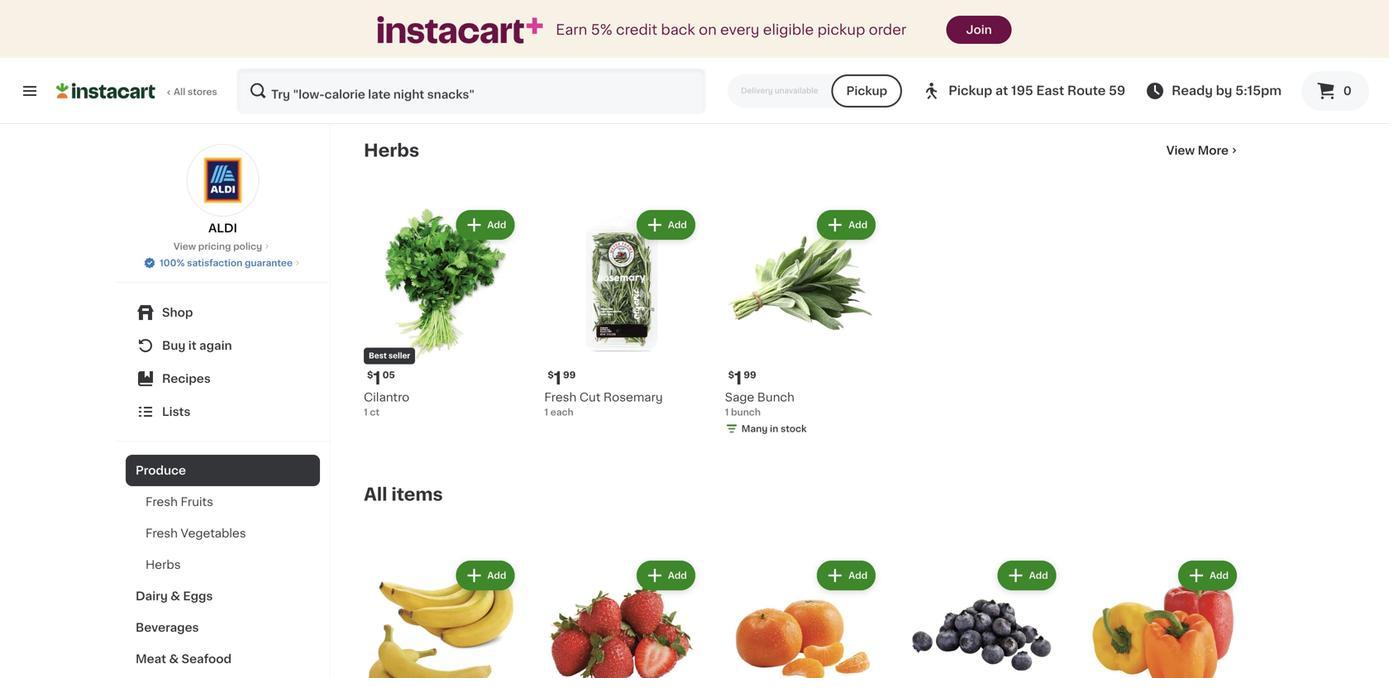 Task type: describe. For each thing, give the bounding box(es) containing it.
peppers,
[[448, 34, 499, 46]]

back
[[661, 23, 695, 37]]

every
[[720, 23, 760, 37]]

ready
[[1172, 85, 1213, 97]]

stock for sage
[[781, 424, 807, 433]]

cucumber 1 each
[[906, 34, 967, 59]]

$1.75 / lb
[[1086, 50, 1127, 59]]

aldi link
[[186, 144, 259, 237]]

$ for little
[[548, 13, 554, 22]]

in for sage
[[770, 424, 779, 433]]

route
[[1068, 85, 1106, 97]]

Search field
[[238, 69, 705, 112]]

pickup for pickup at 195 east route 59
[[949, 85, 993, 97]]

recipes
[[162, 373, 211, 385]]

fresh for fresh cut rosemary 1 each
[[545, 392, 577, 403]]

best
[[369, 352, 387, 360]]

view pricing policy link
[[174, 240, 272, 253]]

view more link
[[1167, 142, 1241, 159]]

all stores link
[[56, 68, 218, 114]]

dairy & eggs
[[136, 590, 213, 602]]

earn
[[556, 23, 587, 37]]

cucumber
[[906, 34, 967, 46]]

little salad bar spinach flat leaf 8 oz bag
[[545, 34, 682, 76]]

colored
[[398, 34, 445, 46]]

meat & seafood
[[136, 653, 232, 665]]

in for 1
[[770, 67, 779, 76]]

ready by 5:15pm
[[1172, 85, 1282, 97]]

/
[[1112, 50, 1116, 59]]

& for dairy
[[171, 590, 180, 602]]

many for multi-
[[380, 83, 407, 93]]

beverages
[[136, 622, 199, 634]]

$ 1 99 for sage bunch
[[728, 370, 756, 387]]

fresh for fresh vegetables
[[146, 528, 178, 539]]

view for view pricing policy
[[174, 242, 196, 251]]

0 horizontal spatial herbs link
[[126, 549, 320, 581]]

99 for fresh cut rosemary
[[563, 370, 576, 380]]

05
[[383, 370, 395, 380]]

$ 1 05
[[367, 370, 395, 387]]

100%
[[160, 258, 185, 268]]

it
[[188, 340, 197, 351]]

satisfaction
[[187, 258, 243, 268]]

$ up the "sage"
[[728, 370, 735, 380]]

oz inside 1 baby peeled carrots 16 oz
[[737, 50, 748, 59]]

stock left the ready
[[1142, 80, 1168, 89]]

stock for 1
[[781, 67, 807, 76]]

pickup
[[818, 23, 865, 37]]

east
[[1037, 85, 1065, 97]]

bag
[[566, 67, 584, 76]]

1 horizontal spatial herbs
[[364, 142, 419, 159]]

many for 1
[[742, 67, 768, 76]]

0 button
[[1302, 71, 1370, 111]]

items
[[391, 486, 443, 503]]

guarantee
[[245, 258, 293, 268]]

pickup for pickup
[[847, 85, 888, 97]]

little
[[545, 34, 574, 46]]

multi-colored peppers, package 3 ct
[[364, 34, 499, 76]]

again
[[199, 340, 232, 351]]

195
[[1011, 85, 1034, 97]]

bar
[[612, 34, 632, 46]]

$ for cilantro
[[367, 370, 373, 380]]

fresh cut rosemary 1 each
[[545, 392, 663, 417]]

16
[[725, 50, 735, 59]]

beverages link
[[126, 612, 320, 643]]

buy
[[162, 340, 186, 351]]

many in stock for 1
[[742, 67, 807, 76]]

flat
[[545, 51, 566, 62]]

lists link
[[126, 395, 320, 428]]

meat
[[136, 653, 166, 665]]

in for multi-
[[409, 83, 417, 93]]

bunch
[[757, 392, 795, 403]]

pickup button
[[832, 74, 902, 108]]

baby
[[725, 34, 755, 46]]

policy
[[233, 242, 262, 251]]

ready by 5:15pm link
[[1146, 81, 1282, 101]]

many in stock down lb
[[1103, 80, 1168, 89]]

at
[[996, 85, 1008, 97]]

many down /
[[1103, 80, 1129, 89]]

many for sage
[[742, 424, 768, 433]]

all items
[[364, 486, 443, 503]]

buy it again
[[162, 340, 232, 351]]

multi-
[[364, 34, 398, 46]]

1 inside fresh cut rosemary 1 each
[[545, 408, 548, 417]]

8
[[545, 67, 551, 76]]

more
[[1198, 145, 1229, 156]]

99 for sage bunch
[[744, 370, 756, 380]]



Task type: locate. For each thing, give the bounding box(es) containing it.
1 horizontal spatial pickup
[[949, 85, 993, 97]]

view up 100%
[[174, 242, 196, 251]]

lists
[[162, 406, 191, 418]]

aldi
[[208, 222, 237, 234]]

0 horizontal spatial 99
[[386, 13, 399, 22]]

$ 1 99 for fresh cut rosemary
[[548, 370, 576, 387]]

0 vertical spatial &
[[171, 590, 180, 602]]

0 vertical spatial herbs link
[[364, 141, 419, 160]]

buy it again link
[[126, 329, 320, 362]]

oz right 16
[[737, 50, 748, 59]]

fresh
[[545, 392, 577, 403], [146, 496, 178, 508], [146, 528, 178, 539]]

sage
[[725, 392, 755, 403]]

stock down multi-colored peppers, package 3 ct
[[420, 83, 446, 93]]

1 vertical spatial oz
[[553, 67, 564, 76]]

stock down peeled
[[781, 67, 807, 76]]

produce link
[[126, 455, 320, 486]]

100% satisfaction guarantee button
[[143, 253, 303, 270]]

1 vertical spatial herbs link
[[126, 549, 320, 581]]

stock down bunch
[[781, 424, 807, 433]]

0 horizontal spatial oz
[[553, 67, 564, 76]]

in inside item carousel region
[[770, 424, 779, 433]]

view left more
[[1167, 145, 1195, 156]]

oz inside little salad bar spinach flat leaf 8 oz bag
[[553, 67, 564, 76]]

& inside meat & seafood link
[[169, 653, 179, 665]]

5:15pm
[[1236, 85, 1282, 97]]

& inside dairy & eggs link
[[171, 590, 180, 602]]

0 vertical spatial ct
[[372, 67, 382, 76]]

stock for multi-
[[420, 83, 446, 93]]

many inside item carousel region
[[742, 424, 768, 433]]

peeled
[[758, 34, 799, 46]]

& right 'meat'
[[169, 653, 179, 665]]

1 inside cucumber 1 each
[[906, 50, 910, 59]]

all for all items
[[364, 486, 387, 503]]

spinach
[[635, 34, 682, 46]]

ct down cilantro
[[370, 408, 380, 417]]

fresh for fresh fruits
[[146, 496, 178, 508]]

$
[[548, 13, 554, 22], [367, 370, 373, 380], [548, 370, 554, 380], [728, 370, 735, 380]]

all
[[174, 87, 185, 96], [364, 486, 387, 503]]

100% satisfaction guarantee
[[160, 258, 293, 268]]

product group
[[364, 207, 518, 419], [545, 207, 699, 419], [725, 207, 879, 439], [364, 557, 518, 678], [545, 557, 699, 678], [725, 557, 879, 678], [906, 557, 1060, 678], [1086, 557, 1241, 678]]

0 vertical spatial view
[[1167, 145, 1195, 156]]

view more
[[1167, 145, 1229, 156]]

fresh fruits link
[[126, 486, 320, 518]]

1 vertical spatial herbs
[[146, 559, 181, 571]]

join
[[966, 24, 992, 36]]

all left items
[[364, 486, 387, 503]]

1 horizontal spatial 99
[[563, 370, 576, 380]]

1 inside sage bunch 1 bunch
[[725, 408, 729, 417]]

1 $ 1 99 from the left
[[548, 370, 576, 387]]

add button
[[456, 210, 515, 240], [637, 210, 695, 240], [817, 210, 876, 240], [456, 561, 515, 590], [637, 561, 695, 590], [817, 561, 876, 590], [998, 561, 1057, 590], [1179, 561, 1237, 590]]

all stores
[[174, 87, 217, 96]]

$ up fresh cut rosemary 1 each
[[548, 370, 554, 380]]

each
[[912, 50, 935, 59], [551, 408, 574, 417]]

1 horizontal spatial herbs link
[[364, 141, 419, 160]]

59
[[1109, 85, 1126, 97]]

2
[[373, 12, 384, 30]]

in right 59
[[1131, 80, 1140, 89]]

shop
[[162, 307, 193, 318]]

0 vertical spatial fresh
[[545, 392, 577, 403]]

many in stock inside item carousel region
[[742, 424, 807, 433]]

0 horizontal spatial herbs
[[146, 559, 181, 571]]

pickup
[[949, 85, 993, 97], [847, 85, 888, 97]]

item carousel region
[[341, 180, 1241, 465]]

package
[[364, 51, 414, 62]]

1 vertical spatial all
[[364, 486, 387, 503]]

service type group
[[728, 74, 902, 108]]

$ for fresh
[[548, 370, 554, 380]]

1 baby peeled carrots 16 oz
[[725, 12, 845, 59]]

herbs link
[[364, 141, 419, 160], [126, 549, 320, 581]]

each inside fresh cut rosemary 1 each
[[551, 408, 574, 417]]

$ left "65"
[[548, 13, 554, 22]]

2 horizontal spatial 99
[[744, 370, 756, 380]]

cut
[[580, 392, 601, 403]]

1 horizontal spatial view
[[1167, 145, 1195, 156]]

credit
[[616, 23, 658, 37]]

0 horizontal spatial each
[[551, 408, 574, 417]]

view pricing policy
[[174, 242, 262, 251]]

dairy & eggs link
[[126, 581, 320, 612]]

lb
[[1118, 50, 1127, 59]]

$ 1 99 up the "sage"
[[728, 370, 756, 387]]

fresh inside fresh cut rosemary 1 each
[[545, 392, 577, 403]]

many down package
[[380, 83, 407, 93]]

fresh vegetables
[[146, 528, 246, 539]]

1 horizontal spatial $ 1 99
[[728, 370, 756, 387]]

salad
[[577, 34, 609, 46]]

fresh fruits
[[146, 496, 213, 508]]

aldi logo image
[[186, 144, 259, 217]]

65
[[563, 13, 575, 22]]

fresh left cut
[[545, 392, 577, 403]]

1 horizontal spatial all
[[364, 486, 387, 503]]

99 inside 2 99
[[386, 13, 399, 22]]

on
[[699, 23, 717, 37]]

rosemary
[[604, 392, 663, 403]]

$ inside the $ 1 65
[[548, 13, 554, 22]]

sage bunch 1 bunch
[[725, 392, 795, 417]]

5%
[[591, 23, 613, 37]]

many in stock for multi-
[[380, 83, 446, 93]]

0 horizontal spatial all
[[174, 87, 185, 96]]

view
[[1167, 145, 1195, 156], [174, 242, 196, 251]]

in down peeled
[[770, 67, 779, 76]]

0 horizontal spatial pickup
[[847, 85, 888, 97]]

99 up the "sage"
[[744, 370, 756, 380]]

1 vertical spatial view
[[174, 242, 196, 251]]

0
[[1344, 85, 1352, 97]]

eligible
[[763, 23, 814, 37]]

instacart plus icon image
[[377, 16, 543, 43]]

pickup inside 'popup button'
[[949, 85, 993, 97]]

0 horizontal spatial view
[[174, 242, 196, 251]]

2 99
[[373, 12, 399, 30]]

carrots
[[802, 34, 845, 46]]

in down multi-colored peppers, package 3 ct
[[409, 83, 417, 93]]

oz right 8
[[553, 67, 564, 76]]

many in stock down multi-colored peppers, package 3 ct
[[380, 83, 446, 93]]

many
[[742, 67, 768, 76], [1103, 80, 1129, 89], [380, 83, 407, 93], [742, 424, 768, 433]]

produce
[[136, 465, 186, 476]]

in down sage bunch 1 bunch
[[770, 424, 779, 433]]

99 up fresh cut rosemary 1 each
[[563, 370, 576, 380]]

0 horizontal spatial $ 1 99
[[548, 370, 576, 387]]

& for meat
[[169, 653, 179, 665]]

stock
[[781, 67, 807, 76], [1142, 80, 1168, 89], [420, 83, 446, 93], [781, 424, 807, 433]]

1 vertical spatial each
[[551, 408, 574, 417]]

fresh down fresh fruits
[[146, 528, 178, 539]]

$ inside $ 1 05
[[367, 370, 373, 380]]

many in stock for sage
[[742, 424, 807, 433]]

many in stock down sage bunch 1 bunch
[[742, 424, 807, 433]]

2 $ 1 99 from the left
[[728, 370, 756, 387]]

1 vertical spatial fresh
[[146, 496, 178, 508]]

dairy
[[136, 590, 168, 602]]

all for all stores
[[174, 87, 185, 96]]

$1.75
[[1086, 50, 1110, 59]]

$ left 05
[[367, 370, 373, 380]]

0 vertical spatial herbs
[[364, 142, 419, 159]]

many down baby
[[742, 67, 768, 76]]

view for view more
[[1167, 145, 1195, 156]]

stores
[[188, 87, 217, 96]]

best seller
[[369, 352, 410, 360]]

pickup inside button
[[847, 85, 888, 97]]

many in stock down peeled
[[742, 67, 807, 76]]

in
[[770, 67, 779, 76], [1131, 80, 1140, 89], [409, 83, 417, 93], [770, 424, 779, 433]]

leaf
[[569, 51, 595, 62]]

shop link
[[126, 296, 320, 329]]

1 inside "cilantro 1 ct"
[[364, 408, 368, 417]]

earn 5% credit back on every eligible pickup order
[[556, 23, 907, 37]]

recipes link
[[126, 362, 320, 395]]

0 vertical spatial all
[[174, 87, 185, 96]]

by
[[1216, 85, 1233, 97]]

view inside view more link
[[1167, 145, 1195, 156]]

0 vertical spatial each
[[912, 50, 935, 59]]

2 vertical spatial fresh
[[146, 528, 178, 539]]

view inside view pricing policy link
[[174, 242, 196, 251]]

ct inside "cilantro 1 ct"
[[370, 408, 380, 417]]

bunch
[[731, 408, 761, 417]]

eggs
[[183, 590, 213, 602]]

3
[[364, 67, 370, 76]]

1 vertical spatial &
[[169, 653, 179, 665]]

seafood
[[182, 653, 232, 665]]

pickup at 195 east route 59 button
[[922, 68, 1126, 114]]

None search field
[[237, 68, 706, 114]]

add
[[487, 220, 506, 230], [668, 220, 687, 230], [849, 220, 868, 230], [487, 571, 506, 580], [668, 571, 687, 580], [849, 571, 868, 580], [1029, 571, 1048, 580], [1210, 571, 1229, 580]]

0 vertical spatial oz
[[737, 50, 748, 59]]

meat & seafood link
[[126, 643, 320, 675]]

1 inside 1 baby peeled carrots 16 oz
[[735, 12, 742, 30]]

fruits
[[181, 496, 213, 508]]

pickup down order at top right
[[847, 85, 888, 97]]

$ 1 65
[[548, 12, 575, 30]]

herbs
[[364, 142, 419, 159], [146, 559, 181, 571]]

ct inside multi-colored peppers, package 3 ct
[[372, 67, 382, 76]]

fresh down produce at the left bottom
[[146, 496, 178, 508]]

ct right 3
[[372, 67, 382, 76]]

1 horizontal spatial each
[[912, 50, 935, 59]]

order
[[869, 23, 907, 37]]

many down "bunch" on the right of page
[[742, 424, 768, 433]]

each inside cucumber 1 each
[[912, 50, 935, 59]]

stock inside item carousel region
[[781, 424, 807, 433]]

1 horizontal spatial oz
[[737, 50, 748, 59]]

oz
[[737, 50, 748, 59], [553, 67, 564, 76]]

fresh vegetables link
[[126, 518, 320, 549]]

all left the 'stores'
[[174, 87, 185, 96]]

$ 1 99 up fresh cut rosemary 1 each
[[548, 370, 576, 387]]

& left the eggs at left
[[171, 590, 180, 602]]

1 vertical spatial ct
[[370, 408, 380, 417]]

99 right 2
[[386, 13, 399, 22]]

instacart logo image
[[56, 81, 155, 101]]

pickup left at
[[949, 85, 993, 97]]



Task type: vqa. For each thing, say whether or not it's contained in the screenshot.
left Napkins
no



